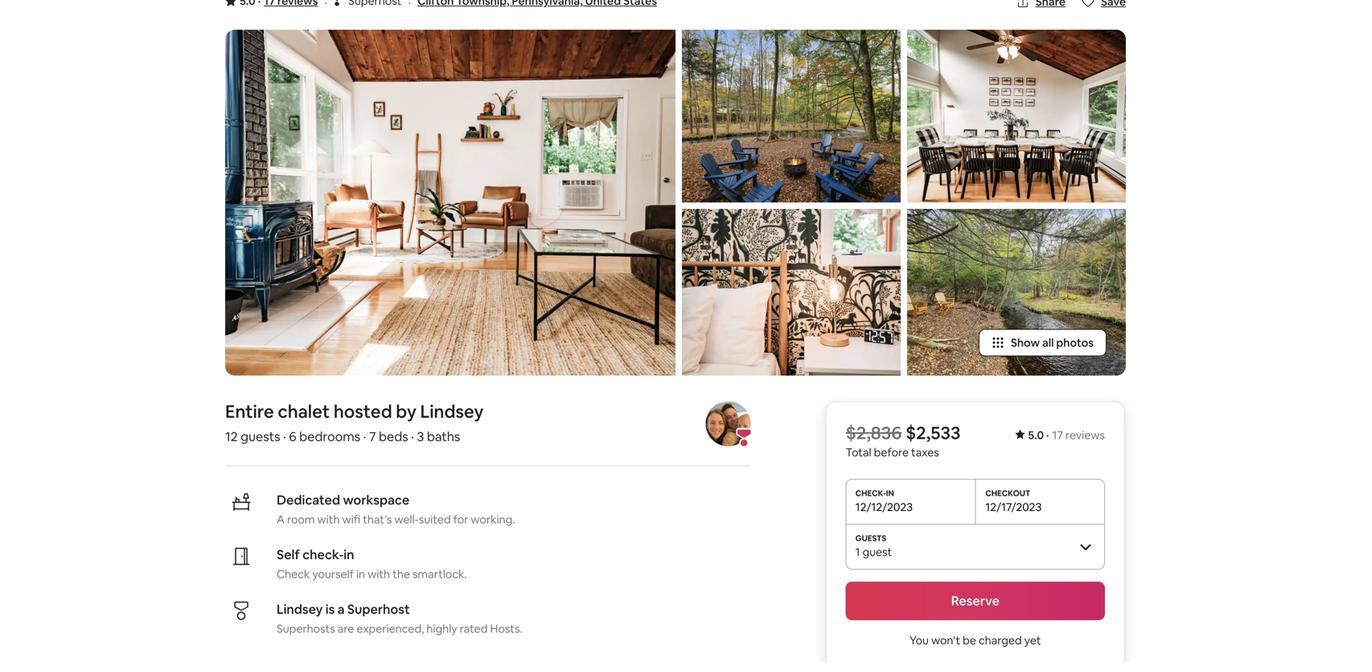 Task type: locate. For each thing, give the bounding box(es) containing it.
riverside serenity: relax in adirondack chairs by the water's edge image
[[907, 209, 1126, 376]]

2 · from the left
[[283, 429, 286, 445]]

guest
[[863, 545, 892, 560]]

the
[[393, 567, 410, 582]]

that's
[[363, 513, 392, 527]]

·
[[1046, 428, 1049, 443], [283, 429, 286, 445], [363, 429, 366, 445], [411, 429, 414, 445]]

for
[[453, 513, 468, 527]]

reviews
[[1066, 428, 1105, 443]]

superhost
[[347, 602, 410, 618]]

3 · from the left
[[363, 429, 366, 445]]

with left "the"
[[368, 567, 390, 582]]

show
[[1011, 336, 1040, 350]]

with inside dedicated workspace a room with wifi that's well-suited for working.
[[317, 513, 340, 527]]

· left 6
[[283, 429, 286, 445]]

yet
[[1024, 634, 1041, 648]]

0 vertical spatial in
[[344, 547, 354, 563]]

before
[[874, 445, 909, 460]]

0 horizontal spatial in
[[344, 547, 354, 563]]

our favorite spot in the house? the coffee nook. catch us here wrapped in a blanket reading a book or staring out the floor-to-ceiling windows overlooking the forest clutching a cup of tea. image
[[225, 30, 676, 376]]

a
[[277, 513, 285, 527]]

1 guest button
[[846, 524, 1105, 569]]

lindsey is a superhost. learn more about lindsey. image
[[706, 402, 751, 447], [706, 402, 751, 447]]

0 horizontal spatial with
[[317, 513, 340, 527]]

lindsey
[[277, 602, 323, 618]]

in
[[344, 547, 354, 563], [356, 567, 365, 582]]

room
[[287, 513, 315, 527]]

chalet
[[278, 400, 330, 423]]

4 · from the left
[[411, 429, 414, 445]]

12/17/2023
[[986, 500, 1042, 515]]

5.0 · 17 reviews
[[1028, 428, 1105, 443]]

with left wifi
[[317, 513, 340, 527]]

total
[[846, 445, 871, 460]]

bedrooms
[[299, 429, 360, 445]]

be
[[963, 634, 976, 648]]

yourself
[[312, 567, 354, 582]]

what's better than a roaring fire with the river bubbling in the background? image
[[682, 30, 901, 203]]

rated
[[460, 622, 488, 637]]

a
[[338, 602, 345, 618]]

12
[[225, 429, 238, 445]]

3
[[417, 429, 424, 445]]

hosted
[[334, 400, 392, 423]]

5.0
[[1028, 428, 1044, 443]]

is
[[326, 602, 335, 618]]

guests
[[241, 429, 280, 445]]

· left 3
[[411, 429, 414, 445]]

beds
[[379, 429, 408, 445]]

· left 7
[[363, 429, 366, 445]]

check-
[[303, 547, 344, 563]]

baths
[[427, 429, 460, 445]]

1 · from the left
[[1046, 428, 1049, 443]]

0 vertical spatial with
[[317, 513, 340, 527]]

lindsey is a superhost superhosts are experienced, highly rated hosts.
[[277, 602, 523, 637]]

with
[[317, 513, 340, 527], [368, 567, 390, 582]]

1 horizontal spatial with
[[368, 567, 390, 582]]

photos
[[1056, 336, 1094, 350]]

in up yourself
[[344, 547, 354, 563]]

1 vertical spatial with
[[368, 567, 390, 582]]

you
[[910, 634, 929, 648]]

dedicated workspace a room with wifi that's well-suited for working.
[[277, 492, 515, 527]]

charged
[[979, 634, 1022, 648]]

show all photos button
[[979, 329, 1107, 357]]

self
[[277, 547, 300, 563]]

you won't be charged yet
[[910, 634, 1041, 648]]

· left "17"
[[1046, 428, 1049, 443]]

hosts.
[[490, 622, 523, 637]]

superhosts
[[277, 622, 335, 637]]

this designer woodland-themed wallpaper brings the master bedroom the cozy - yet stylish - feeling of being immersed in nature. no detail is too small! image
[[682, 209, 901, 376]]

in right yourself
[[356, 567, 365, 582]]

wifi
[[342, 513, 360, 527]]

7
[[369, 429, 376, 445]]

gather in style: create lasting memories in our beautiful dining room with a table that seats 12, surrounded by the beauty of nature. image
[[907, 30, 1126, 203]]

won't
[[931, 634, 960, 648]]

reserve
[[951, 593, 1000, 610]]

well-
[[394, 513, 419, 527]]

1 horizontal spatial in
[[356, 567, 365, 582]]



Task type: describe. For each thing, give the bounding box(es) containing it.
dedicated
[[277, 492, 340, 509]]

by lindsey
[[396, 400, 484, 423]]

are
[[338, 622, 354, 637]]

experienced,
[[357, 622, 424, 637]]

$2,836 $2,533 total before taxes
[[846, 422, 961, 460]]

1 guest
[[855, 545, 892, 560]]

smartlock.
[[413, 567, 467, 582]]

$2,533
[[906, 422, 961, 445]]

check
[[277, 567, 310, 582]]

working.
[[471, 513, 515, 527]]

reserve button
[[846, 582, 1105, 621]]

entire
[[225, 400, 274, 423]]

workspace
[[343, 492, 409, 509]]

taxes
[[911, 445, 939, 460]]

suited
[[419, 513, 451, 527]]

show all photos
[[1011, 336, 1094, 350]]

all
[[1042, 336, 1054, 350]]

1 vertical spatial in
[[356, 567, 365, 582]]

$2,836
[[846, 422, 902, 445]]

with inside the self check-in check yourself in with the smartlock.
[[368, 567, 390, 582]]

highly
[[427, 622, 457, 637]]

6
[[289, 429, 296, 445]]

17
[[1052, 428, 1063, 443]]

entire chalet hosted by lindsey 12 guests · 6 bedrooms · 7 beds · 3 baths
[[225, 400, 484, 445]]

1
[[855, 545, 860, 560]]

12/12/2023
[[855, 500, 913, 515]]

self check-in check yourself in with the smartlock.
[[277, 547, 467, 582]]



Task type: vqa. For each thing, say whether or not it's contained in the screenshot.
"0.00"
no



